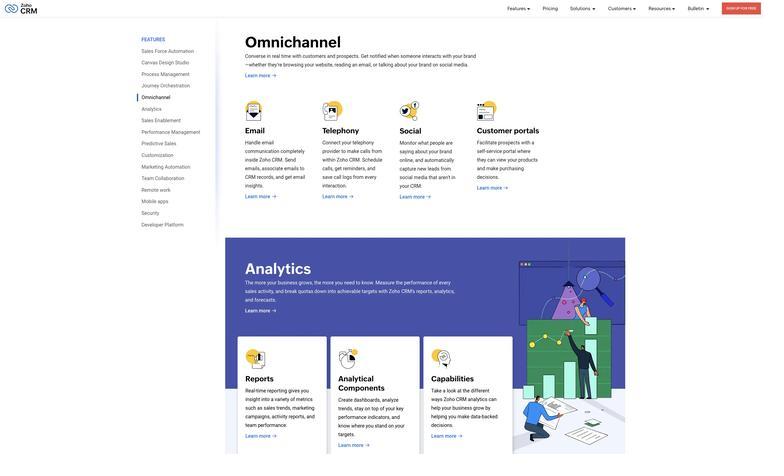 Task type: describe. For each thing, give the bounding box(es) containing it.
telephony
[[323, 126, 359, 135]]

telephony
[[353, 140, 374, 145]]

forecasts.
[[255, 297, 277, 303]]

0 horizontal spatial analytics
[[142, 106, 162, 112]]

with inside the more your business grows, the more you need to know. measure the performance of every sales activity, and break quotas down into achievable targets with
[[379, 289, 388, 294]]

reading
[[335, 62, 351, 68]]

0 horizontal spatial the
[[314, 280, 321, 286]]

0 vertical spatial automation
[[168, 48, 194, 54]]

analytics reporting features crm software image
[[494, 238, 639, 454]]

purchasing
[[500, 165, 524, 171]]

grows,
[[299, 280, 313, 286]]

make inside connect your telephony provider to make calls from within
[[347, 148, 359, 154]]

reminders,
[[343, 165, 366, 171]]

products
[[519, 157, 538, 163]]

learn more for reports
[[246, 433, 271, 439]]

when
[[388, 53, 400, 59]]

your down key
[[395, 423, 405, 429]]

learn more link down —whether
[[245, 72, 276, 79]]

zoho down measure
[[389, 289, 400, 294]]

facilitate
[[477, 140, 497, 145]]

and inside create dashboards, analyze trends, stay on top of your key performance indicators, and know where you stand on your targets.
[[392, 414, 400, 420]]

every inside the more your business grows, the more you need to know. measure the performance of every sales activity, and break quotas down into achievable targets with
[[439, 280, 451, 286]]

resources
[[649, 6, 671, 11]]

omnichannel for omnichannel
[[142, 95, 170, 100]]

get inside send emails, associate emails to crm records, and get email insights.
[[285, 174, 292, 180]]

for
[[741, 6, 748, 10]]

bulletin link
[[688, 0, 710, 17]]

emails,
[[245, 165, 261, 171]]

you inside analytics can help your business grow by helping you make data-backed decisions.
[[449, 414, 457, 420]]

reports, inside reports, analytics, and forecasts.
[[417, 289, 433, 294]]

orchestration
[[160, 83, 190, 89]]

apps
[[158, 199, 168, 205]]

of inside real-time reporting gives you insight into a variety of metrics such as sales trends, marketing campaigns, activity reports, and team performance.
[[291, 397, 295, 402]]

converse
[[245, 53, 266, 59]]

performance inside the more your business grows, the more you need to know. measure the performance of every sales activity, and break quotas down into achievable targets with
[[404, 280, 432, 286]]

a inside take a look at the different ways
[[443, 388, 446, 394]]

business inside analytics can help your business grow by helping you make data-backed decisions.
[[453, 405, 472, 411]]

aren't
[[439, 174, 451, 180]]

save
[[323, 174, 333, 180]]

a inside "facilitate prospects with a self-service portal where they can view your products and make purchasing decisions."
[[532, 140, 535, 145]]

and inside real-time reporting gives you insight into a variety of metrics such as sales trends, marketing campaigns, activity reports, and team performance.
[[307, 414, 315, 420]]

help
[[432, 405, 441, 411]]

resources link
[[649, 0, 676, 17]]

zoho crm's
[[389, 289, 415, 294]]

mobile apps
[[142, 199, 168, 205]]

and inside reports, analytics, and forecasts.
[[245, 297, 253, 303]]

call
[[334, 174, 342, 180]]

insights.
[[245, 183, 264, 189]]

force
[[155, 48, 167, 54]]

activity,
[[258, 289, 274, 294]]

business inside the more your business grows, the more you need to know. measure the performance of every sales activity, and break quotas down into achievable targets with
[[278, 280, 298, 286]]

process
[[142, 71, 159, 77]]

inside
[[245, 157, 258, 163]]

canvas design studio
[[142, 60, 189, 66]]

learn down forecasts.
[[245, 308, 258, 314]]

customers
[[303, 53, 326, 59]]

sign
[[727, 6, 735, 10]]

more for learn more link related to customer portals
[[491, 185, 502, 191]]

social inside monitor what people are saying about your brand online, and automatically capture new leads from social media that aren't in your crm.
[[400, 174, 413, 180]]

grow
[[474, 405, 484, 411]]

learn more link down forecasts.
[[245, 307, 276, 315]]

and inside send emails, associate emails to crm records, and get email insights.
[[276, 174, 284, 180]]

your inside the more your business grows, the more you need to know. measure the performance of every sales activity, and break quotas down into achievable targets with
[[267, 280, 277, 286]]

reports, analytics, and forecasts.
[[245, 289, 455, 303]]

quotas
[[298, 289, 313, 294]]

targets.
[[339, 432, 355, 438]]

know.
[[362, 280, 375, 286]]

developer
[[142, 222, 163, 228]]

your inside "facilitate prospects with a self-service portal where they can view your products and make purchasing decisions."
[[508, 157, 517, 163]]

time inside real-time reporting gives you insight into a variety of metrics such as sales trends, marketing campaigns, activity reports, and team performance.
[[256, 388, 266, 394]]

a inside real-time reporting gives you insight into a variety of metrics such as sales trends, marketing campaigns, activity reports, and team performance.
[[271, 397, 274, 402]]

the inside take a look at the different ways
[[463, 388, 470, 394]]

completely
[[281, 148, 305, 154]]

performance management
[[142, 129, 200, 135]]

with right interacts
[[443, 53, 452, 59]]

can inside "facilitate prospects with a self-service portal where they can view your products and make purchasing decisions."
[[488, 157, 496, 163]]

email
[[245, 126, 265, 135]]

you inside create dashboards, analyze trends, stay on top of your key performance indicators, and know where you stand on your targets.
[[366, 423, 374, 429]]

brand inside monitor what people are saying about your brand online, and automatically capture new leads from social media that aren't in your crm.
[[440, 149, 452, 154]]

get inside schedule calls, get reminders, and save call logs from every interaction.
[[335, 165, 342, 171]]

decisions. inside analytics can help your business grow by helping you make data-backed decisions.
[[432, 422, 454, 428]]

monitor
[[400, 140, 417, 146]]

learn for email
[[245, 194, 258, 199]]

new
[[418, 166, 427, 172]]

to inside the more your business grows, the more you need to know. measure the performance of every sales activity, and break quotas down into achievable targets with
[[356, 280, 361, 286]]

marketing automation
[[142, 164, 190, 170]]

in inside omnichannel converse in real time with customers and prospects. get notified when someone interacts with your brand —whether they're browsing your website, reading an email, or talking about your brand on social media.
[[267, 53, 271, 59]]

leads
[[428, 166, 440, 172]]

collaboration
[[155, 176, 184, 181]]

monitor what people are saying about your brand online, and automatically capture new leads from social media that aren't in your crm.
[[400, 140, 456, 189]]

learn more down forecasts.
[[245, 308, 270, 314]]

team
[[142, 176, 154, 181]]

more up down
[[323, 280, 334, 286]]

management for process management
[[161, 71, 190, 77]]

learn more for email
[[245, 194, 270, 199]]

predictive sales
[[142, 141, 176, 147]]

learn down —whether
[[245, 73, 258, 78]]

browsing
[[284, 62, 304, 68]]

learn for customer portals
[[477, 185, 490, 191]]

remote work
[[142, 187, 171, 193]]

break
[[285, 289, 297, 294]]

sales inside real-time reporting gives you insight into a variety of metrics such as sales trends, marketing campaigns, activity reports, and team performance.
[[264, 405, 275, 411]]

team collaboration
[[142, 176, 184, 181]]

top
[[372, 406, 379, 412]]

can inside analytics can help your business grow by helping you make data-backed decisions.
[[489, 397, 497, 402]]

targets
[[362, 289, 377, 294]]

make inside "facilitate prospects with a self-service portal where they can view your products and make purchasing decisions."
[[487, 165, 499, 171]]

in inside monitor what people are saying about your brand online, and automatically capture new leads from social media that aren't in your crm.
[[452, 174, 456, 180]]

every inside schedule calls, get reminders, and save call logs from every interaction.
[[365, 174, 377, 180]]

reports, inside real-time reporting gives you insight into a variety of metrics such as sales trends, marketing campaigns, activity reports, and team performance.
[[289, 414, 305, 420]]

associate
[[262, 165, 283, 171]]

at
[[458, 388, 462, 394]]

take
[[432, 388, 442, 394]]

from inside schedule calls, get reminders, and save call logs from every interaction.
[[353, 174, 364, 180]]

as
[[257, 405, 263, 411]]

your down capture
[[400, 183, 409, 189]]

learn for social
[[400, 194, 412, 200]]

metrics
[[296, 397, 313, 402]]

—whether
[[245, 62, 267, 68]]

1 horizontal spatial analytics
[[245, 260, 311, 277]]

marketing
[[293, 405, 315, 411]]

what
[[418, 140, 429, 146]]

down
[[315, 289, 327, 294]]

analytics,
[[434, 289, 455, 294]]

1 horizontal spatial crm
[[456, 397, 467, 402]]

schedule
[[362, 157, 383, 163]]

crm. inside monitor what people are saying about your brand online, and automatically capture new leads from social media that aren't in your crm.
[[411, 183, 422, 189]]

website,
[[316, 62, 334, 68]]

learn more down —whether
[[245, 73, 270, 78]]

prospects
[[498, 140, 520, 145]]

talking
[[379, 62, 394, 68]]

variety
[[275, 397, 289, 402]]

interacts
[[422, 53, 441, 59]]

your down people
[[429, 149, 439, 154]]

with up browsing
[[292, 53, 302, 59]]

process management
[[142, 71, 190, 77]]

2 horizontal spatial brand
[[464, 53, 476, 59]]

learn more link for telephony
[[323, 193, 354, 200]]

remote
[[142, 187, 159, 193]]

self-
[[477, 148, 487, 154]]

more up "activity,"
[[255, 280, 266, 286]]

where inside create dashboards, analyze trends, stay on top of your key performance indicators, and know where you stand on your targets.
[[351, 423, 365, 429]]

campaigns,
[[246, 414, 271, 420]]

stand
[[375, 423, 387, 429]]

1 horizontal spatial on
[[389, 423, 394, 429]]

real-time reporting gives you insight into a variety of metrics such as sales trends, marketing campaigns, activity reports, and team performance.
[[246, 388, 315, 428]]

analytics can help your business grow by helping you make data-backed decisions.
[[432, 397, 498, 428]]



Task type: vqa. For each thing, say whether or not it's contained in the screenshot.
bottom Energy
no



Task type: locate. For each thing, give the bounding box(es) containing it.
portal
[[503, 148, 516, 154]]

activity
[[272, 414, 288, 420]]

0 horizontal spatial of
[[291, 397, 295, 402]]

0 horizontal spatial social
[[400, 174, 413, 180]]

calls
[[360, 148, 371, 154]]

sales down performance management
[[165, 141, 176, 147]]

crm.
[[272, 157, 284, 163], [349, 157, 361, 163], [411, 183, 422, 189]]

1 vertical spatial get
[[285, 174, 292, 180]]

learn more for capabilities
[[432, 433, 457, 439]]

1 vertical spatial sales
[[264, 405, 275, 411]]

and inside "facilitate prospects with a self-service portal where they can view your products and make purchasing decisions."
[[477, 165, 485, 171]]

1 horizontal spatial about
[[415, 149, 428, 154]]

media
[[414, 174, 428, 180]]

learn down team
[[246, 433, 258, 439]]

learn down capture
[[400, 194, 412, 200]]

prospects.
[[337, 53, 360, 59]]

you right helping
[[449, 414, 457, 420]]

social down capture
[[400, 174, 413, 180]]

learn down "insights."
[[245, 194, 258, 199]]

learn more for analytical components
[[339, 442, 364, 448]]

0 horizontal spatial trends,
[[277, 405, 291, 411]]

zoho crm
[[444, 397, 467, 402]]

your down the customers
[[305, 62, 314, 68]]

to inside connect your telephony provider to make calls from within
[[342, 148, 346, 154]]

reports,
[[417, 289, 433, 294], [289, 414, 305, 420]]

the right the at
[[463, 388, 470, 394]]

trends, inside real-time reporting gives you insight into a variety of metrics such as sales trends, marketing campaigns, activity reports, and team performance.
[[277, 405, 291, 411]]

you left stand
[[366, 423, 374, 429]]

in left real
[[267, 53, 271, 59]]

of right top
[[380, 406, 385, 412]]

analytics up "activity,"
[[245, 260, 311, 277]]

of inside create dashboards, analyze trends, stay on top of your key performance indicators, and know where you stand on your targets.
[[380, 406, 385, 412]]

1 vertical spatial of
[[291, 397, 295, 402]]

your right help
[[442, 405, 452, 411]]

business
[[278, 280, 298, 286], [453, 405, 472, 411]]

learn more link for social
[[400, 193, 431, 201]]

crm down emails,
[[245, 174, 256, 180]]

real-
[[246, 388, 256, 394]]

learn for capabilities
[[432, 433, 444, 439]]

on inside omnichannel converse in real time with customers and prospects. get notified when someone interacts with your brand —whether they're browsing your website, reading an email, or talking about your brand on social media.
[[433, 62, 438, 68]]

0 vertical spatial omnichannel
[[245, 33, 341, 51]]

to right emails
[[300, 165, 305, 171]]

trends, inside create dashboards, analyze trends, stay on top of your key performance indicators, and know where you stand on your targets.
[[339, 406, 353, 412]]

social inside omnichannel converse in real time with customers and prospects. get notified when someone interacts with your brand —whether they're browsing your website, reading an email, or talking about your brand on social media.
[[440, 62, 453, 68]]

1 horizontal spatial the
[[396, 280, 403, 286]]

to for provider
[[342, 148, 346, 154]]

on down interacts
[[433, 62, 438, 68]]

portals
[[514, 126, 540, 135]]

omnichannel up real
[[245, 33, 341, 51]]

more down helping
[[445, 433, 457, 439]]

more down performance.
[[259, 433, 271, 439]]

you inside the more your business grows, the more you need to know. measure the performance of every sales activity, and break quotas down into achievable targets with
[[335, 280, 343, 286]]

learn more link down team
[[246, 433, 277, 440]]

2 zoho crm. from the left
[[337, 157, 361, 163]]

time right real
[[281, 53, 291, 59]]

a left variety
[[271, 397, 274, 402]]

1 horizontal spatial brand
[[440, 149, 452, 154]]

1 horizontal spatial sales
[[264, 405, 275, 411]]

of inside the more your business grows, the more you need to know. measure the performance of every sales activity, and break quotas down into achievable targets with
[[434, 280, 438, 286]]

in right aren't
[[452, 174, 456, 180]]

time
[[281, 53, 291, 59], [256, 388, 266, 394]]

0 vertical spatial can
[[488, 157, 496, 163]]

pricing
[[543, 6, 558, 11]]

and inside omnichannel converse in real time with customers and prospects. get notified when someone interacts with your brand —whether they're browsing your website, reading an email, or talking about your brand on social media.
[[327, 53, 336, 59]]

1 horizontal spatial business
[[453, 405, 472, 411]]

zoho for email
[[260, 157, 271, 163]]

into inside real-time reporting gives you insight into a variety of metrics such as sales trends, marketing campaigns, activity reports, and team performance.
[[262, 397, 270, 402]]

learn more down team
[[246, 433, 271, 439]]

1 vertical spatial a
[[443, 388, 446, 394]]

2 vertical spatial brand
[[440, 149, 452, 154]]

omnichannel for omnichannel converse in real time with customers and prospects. get notified when someone interacts with your brand —whether they're browsing your website, reading an email, or talking about your brand on social media.
[[245, 33, 341, 51]]

1 horizontal spatial time
[[281, 53, 291, 59]]

time up the insight
[[256, 388, 266, 394]]

0 horizontal spatial brand
[[419, 62, 432, 68]]

and inside monitor what people are saying about your brand online, and automatically capture new leads from social media that aren't in your crm.
[[415, 157, 424, 163]]

learn more link for capabilities
[[432, 433, 463, 440]]

journey orchestration
[[142, 83, 190, 89]]

crm. up reminders,
[[349, 157, 361, 163]]

sales up canvas
[[142, 48, 154, 54]]

crm. for email
[[272, 157, 284, 163]]

your down analyze
[[386, 406, 395, 412]]

1 vertical spatial performance
[[339, 414, 367, 420]]

brand down interacts
[[419, 62, 432, 68]]

customer
[[477, 126, 513, 135]]

more down "insights."
[[259, 194, 270, 199]]

more for learn more link below —whether
[[259, 73, 270, 78]]

0 vertical spatial every
[[365, 174, 377, 180]]

1 horizontal spatial of
[[380, 406, 385, 412]]

1 vertical spatial time
[[256, 388, 266, 394]]

such
[[246, 405, 256, 411]]

crm's
[[402, 289, 415, 294]]

menu shadow image
[[216, 0, 225, 262]]

omnichannel inside omnichannel converse in real time with customers and prospects. get notified when someone interacts with your brand —whether they're browsing your website, reading an email, or talking about your brand on social media.
[[245, 33, 341, 51]]

developer platform
[[142, 222, 184, 228]]

learn down helping
[[432, 433, 444, 439]]

2 horizontal spatial crm.
[[411, 183, 422, 189]]

your inside analytics can help your business grow by helping you make data-backed decisions.
[[442, 405, 452, 411]]

learn for reports
[[246, 433, 258, 439]]

1 horizontal spatial make
[[458, 414, 470, 420]]

zoho down the communication
[[260, 157, 271, 163]]

zoho crm logo image
[[5, 2, 37, 15]]

from
[[372, 148, 382, 154], [441, 166, 451, 172], [353, 174, 364, 180]]

more for learn more link associated with email
[[259, 194, 270, 199]]

1 horizontal spatial a
[[443, 388, 446, 394]]

learn more link for email
[[245, 193, 276, 200]]

0 vertical spatial in
[[267, 53, 271, 59]]

0 horizontal spatial reports,
[[289, 414, 305, 420]]

schedule calls, get reminders, and save call logs from every interaction.
[[323, 157, 383, 189]]

zoho for capabilities
[[444, 397, 455, 402]]

1 zoho crm. from the left
[[260, 157, 284, 163]]

1 horizontal spatial reports,
[[417, 289, 433, 294]]

of up analytics,
[[434, 280, 438, 286]]

mobile
[[142, 199, 157, 205]]

make inside analytics can help your business grow by helping you make data-backed decisions.
[[458, 414, 470, 420]]

into right down
[[328, 289, 336, 294]]

0 horizontal spatial zoho crm.
[[260, 157, 284, 163]]

2 horizontal spatial of
[[434, 280, 438, 286]]

0 horizontal spatial in
[[267, 53, 271, 59]]

provider
[[323, 148, 340, 154]]

1 vertical spatial automation
[[165, 164, 190, 170]]

more
[[259, 73, 270, 78], [491, 185, 502, 191], [259, 194, 270, 199], [336, 194, 348, 199], [414, 194, 425, 200], [255, 280, 266, 286], [323, 280, 334, 286], [259, 308, 270, 314], [259, 433, 271, 439], [445, 433, 457, 439], [352, 442, 364, 448]]

learn more for social
[[400, 194, 425, 200]]

0 horizontal spatial crm.
[[272, 157, 284, 163]]

calls,
[[323, 165, 334, 171]]

your
[[453, 53, 463, 59], [305, 62, 314, 68], [409, 62, 418, 68], [342, 140, 352, 145], [429, 149, 439, 154], [508, 157, 517, 163], [400, 183, 409, 189], [267, 280, 277, 286], [442, 405, 452, 411], [386, 406, 395, 412], [395, 423, 405, 429]]

learn more link for reports
[[246, 433, 277, 440]]

1 vertical spatial social
[[400, 174, 413, 180]]

and inside the more your business grows, the more you need to know. measure the performance of every sales activity, and break quotas down into achievable targets with
[[276, 289, 284, 294]]

1 horizontal spatial email
[[293, 174, 305, 180]]

into
[[328, 289, 336, 294], [262, 397, 270, 402]]

1 horizontal spatial from
[[372, 148, 382, 154]]

and down marketing at the bottom left
[[307, 414, 315, 420]]

0 horizontal spatial get
[[285, 174, 292, 180]]

more down interaction. on the top left of the page
[[336, 194, 348, 199]]

0 vertical spatial business
[[278, 280, 298, 286]]

learn more link for analytical components
[[339, 442, 370, 449]]

learn more down media
[[400, 194, 425, 200]]

about
[[395, 62, 407, 68], [415, 149, 428, 154]]

0 vertical spatial email
[[262, 140, 274, 145]]

predictive
[[142, 141, 163, 147]]

journey
[[142, 83, 159, 89]]

learn more link
[[245, 72, 276, 79], [477, 184, 508, 192], [245, 193, 276, 200], [323, 193, 354, 200], [400, 193, 431, 201], [245, 307, 276, 315], [246, 433, 277, 440], [432, 433, 463, 440], [339, 442, 370, 449]]

zoho for telephony
[[337, 157, 348, 163]]

1 horizontal spatial in
[[452, 174, 456, 180]]

learn more for telephony
[[323, 194, 348, 199]]

2 horizontal spatial to
[[356, 280, 361, 286]]

0 vertical spatial of
[[434, 280, 438, 286]]

more for learn more link under forecasts.
[[259, 308, 270, 314]]

crm inside send emails, associate emails to crm records, and get email insights.
[[245, 174, 256, 180]]

0 vertical spatial decisions.
[[477, 174, 499, 180]]

automation up collaboration
[[165, 164, 190, 170]]

learn more down they
[[477, 185, 502, 191]]

0 vertical spatial social
[[440, 62, 453, 68]]

and left break
[[276, 289, 284, 294]]

they
[[477, 157, 486, 163]]

brand down are
[[440, 149, 452, 154]]

from inside monitor what people are saying about your brand online, and automatically capture new leads from social media that aren't in your crm.
[[441, 166, 451, 172]]

more down targets.
[[352, 442, 364, 448]]

2 vertical spatial to
[[356, 280, 361, 286]]

about down when
[[395, 62, 407, 68]]

0 vertical spatial sales
[[142, 48, 154, 54]]

sales for sales enablement
[[142, 118, 154, 124]]

and up new
[[415, 157, 424, 163]]

automation up "studio" in the top of the page
[[168, 48, 194, 54]]

2 horizontal spatial make
[[487, 165, 499, 171]]

more for learn more link corresponding to social
[[414, 194, 425, 200]]

more for learn more link related to capabilities
[[445, 433, 457, 439]]

1 horizontal spatial crm.
[[349, 157, 361, 163]]

the up zoho crm's
[[396, 280, 403, 286]]

0 horizontal spatial make
[[347, 148, 359, 154]]

learn more link down media
[[400, 193, 431, 201]]

more for learn more link for telephony
[[336, 194, 348, 199]]

sign up for free link
[[722, 2, 761, 14]]

0 horizontal spatial crm
[[245, 174, 256, 180]]

sign up for free
[[727, 6, 757, 10]]

from inside connect your telephony provider to make calls from within
[[372, 148, 382, 154]]

1 horizontal spatial performance
[[404, 280, 432, 286]]

sales down the
[[245, 289, 257, 294]]

0 vertical spatial sales
[[245, 289, 257, 294]]

online,
[[400, 157, 414, 163]]

notified
[[370, 53, 387, 59]]

0 vertical spatial where
[[518, 148, 531, 154]]

1 vertical spatial make
[[487, 165, 499, 171]]

performance inside create dashboards, analyze trends, stay on top of your key performance indicators, and know where you stand on your targets.
[[339, 414, 367, 420]]

to right 'need'
[[356, 280, 361, 286]]

0 vertical spatial to
[[342, 148, 346, 154]]

the up down
[[314, 280, 321, 286]]

canvas
[[142, 60, 158, 66]]

features
[[508, 6, 526, 11]]

2 vertical spatial sales
[[165, 141, 176, 147]]

performance
[[404, 280, 432, 286], [339, 414, 367, 420]]

omnichannel converse in real time with customers and prospects. get notified when someone interacts with your brand —whether they're browsing your website, reading an email, or talking about your brand on social media.
[[245, 33, 476, 68]]

1 vertical spatial in
[[452, 174, 456, 180]]

bulletin
[[688, 6, 705, 11]]

learn more for customer portals
[[477, 185, 502, 191]]

the more your business grows, the more you need to know. measure the performance of every sales activity, and break quotas down into achievable targets with
[[245, 280, 451, 294]]

0 vertical spatial reports,
[[417, 289, 433, 294]]

0 horizontal spatial from
[[353, 174, 364, 180]]

communication
[[245, 148, 279, 154]]

where right know
[[351, 423, 365, 429]]

zoho crm. up associate
[[260, 157, 284, 163]]

more for learn more link for analytical components
[[352, 442, 364, 448]]

0 vertical spatial a
[[532, 140, 535, 145]]

management down enablement
[[171, 129, 200, 135]]

social
[[400, 127, 422, 135]]

social
[[440, 62, 453, 68], [400, 174, 413, 180]]

to right provider
[[342, 148, 346, 154]]

2 horizontal spatial a
[[532, 140, 535, 145]]

crm. for telephony
[[349, 157, 361, 163]]

more for learn more link for reports
[[259, 433, 271, 439]]

0 horizontal spatial every
[[365, 174, 377, 180]]

where inside "facilitate prospects with a self-service portal where they can view your products and make purchasing decisions."
[[518, 148, 531, 154]]

interaction.
[[323, 183, 347, 189]]

more down —whether
[[259, 73, 270, 78]]

sales for sales force automation
[[142, 48, 154, 54]]

emails
[[284, 165, 299, 171]]

1 vertical spatial sales
[[142, 118, 154, 124]]

business down zoho crm
[[453, 405, 472, 411]]

learn more down helping
[[432, 433, 457, 439]]

learn more down targets.
[[339, 442, 364, 448]]

and up website,
[[327, 53, 336, 59]]

1 vertical spatial where
[[351, 423, 365, 429]]

0 horizontal spatial sales
[[245, 289, 257, 294]]

learn down interaction. on the top left of the page
[[323, 194, 335, 199]]

1 horizontal spatial trends,
[[339, 406, 353, 412]]

automation
[[168, 48, 194, 54], [165, 164, 190, 170]]

1 vertical spatial crm
[[456, 397, 467, 402]]

and down they
[[477, 165, 485, 171]]

sales force automation
[[142, 48, 194, 54]]

1 vertical spatial brand
[[419, 62, 432, 68]]

create dashboards, analyze trends, stay on top of your key performance indicators, and know where you stand on your targets.
[[339, 397, 405, 438]]

into inside the more your business grows, the more you need to know. measure the performance of every sales activity, and break quotas down into achievable targets with
[[328, 289, 336, 294]]

1 horizontal spatial decisions.
[[477, 174, 499, 180]]

every down schedule
[[365, 174, 377, 180]]

0 vertical spatial about
[[395, 62, 407, 68]]

1 horizontal spatial into
[[328, 289, 336, 294]]

your inside connect your telephony provider to make calls from within
[[342, 140, 352, 145]]

1 horizontal spatial every
[[439, 280, 451, 286]]

0 vertical spatial on
[[433, 62, 438, 68]]

every up analytics,
[[439, 280, 451, 286]]

your up media.
[[453, 53, 463, 59]]

team
[[246, 422, 257, 428]]

achievable
[[337, 289, 361, 294]]

crm down the at
[[456, 397, 467, 402]]

more down media
[[414, 194, 425, 200]]

records,
[[257, 174, 275, 180]]

learn down targets.
[[339, 442, 351, 448]]

zoho crm. up reminders,
[[337, 157, 361, 163]]

your down someone
[[409, 62, 418, 68]]

where
[[518, 148, 531, 154], [351, 423, 365, 429]]

into up as
[[262, 397, 270, 402]]

analytical
[[339, 375, 374, 383]]

decisions. down they
[[477, 174, 499, 180]]

customization
[[142, 152, 173, 158]]

analyze
[[382, 397, 399, 403]]

up
[[736, 6, 740, 10]]

to for emails
[[300, 165, 305, 171]]

1 vertical spatial business
[[453, 405, 472, 411]]

1 vertical spatial every
[[439, 280, 451, 286]]

measure
[[376, 280, 395, 286]]

and
[[327, 53, 336, 59], [415, 157, 424, 163], [367, 165, 376, 171], [477, 165, 485, 171], [276, 174, 284, 180], [276, 289, 284, 294], [245, 297, 253, 303], [307, 414, 315, 420], [392, 414, 400, 420]]

with down portals
[[521, 140, 531, 145]]

decisions. inside "facilitate prospects with a self-service portal where they can view your products and make purchasing decisions."
[[477, 174, 499, 180]]

the
[[245, 280, 254, 286]]

where up products
[[518, 148, 531, 154]]

learn for analytical components
[[339, 442, 351, 448]]

email,
[[359, 62, 372, 68]]

0 vertical spatial into
[[328, 289, 336, 294]]

2 vertical spatial make
[[458, 414, 470, 420]]

sales inside the more your business grows, the more you need to know. measure the performance of every sales activity, and break quotas down into achievable targets with
[[245, 289, 257, 294]]

components
[[339, 384, 385, 392]]

learn more link for customer portals
[[477, 184, 508, 192]]

2 vertical spatial of
[[380, 406, 385, 412]]

email inside handle email communication completely inside
[[262, 140, 274, 145]]

take a look at the different ways
[[432, 388, 490, 402]]

about inside monitor what people are saying about your brand online, and automatically capture new leads from social media that aren't in your crm.
[[415, 149, 428, 154]]

your up purchasing
[[508, 157, 517, 163]]

the
[[314, 280, 321, 286], [396, 280, 403, 286], [463, 388, 470, 394]]

security
[[142, 210, 159, 216]]

pricing link
[[543, 0, 558, 17]]

1 vertical spatial to
[[300, 165, 305, 171]]

within
[[323, 157, 336, 163]]

sales up the performance
[[142, 118, 154, 124]]

2 horizontal spatial the
[[463, 388, 470, 394]]

0 horizontal spatial where
[[351, 423, 365, 429]]

key
[[396, 406, 404, 412]]

0 horizontal spatial a
[[271, 397, 274, 402]]

from up schedule
[[372, 148, 382, 154]]

learn more link down targets.
[[339, 442, 370, 449]]

with inside "facilitate prospects with a self-service portal where they can view your products and make purchasing decisions."
[[521, 140, 531, 145]]

to inside send emails, associate emails to crm records, and get email insights.
[[300, 165, 305, 171]]

learn for telephony
[[323, 194, 335, 199]]

send
[[285, 157, 296, 163]]

enablement
[[155, 118, 181, 124]]

connect your telephony provider to make calls from within
[[323, 140, 382, 163]]

sales
[[142, 48, 154, 54], [142, 118, 154, 124], [165, 141, 176, 147]]

1 horizontal spatial omnichannel
[[245, 33, 341, 51]]

0 horizontal spatial on
[[365, 406, 370, 412]]

learn more link down purchasing
[[477, 184, 508, 192]]

solutions
[[571, 6, 592, 11]]

email inside send emails, associate emails to crm records, and get email insights.
[[293, 174, 305, 180]]

2 horizontal spatial from
[[441, 166, 451, 172]]

can up the by
[[489, 397, 497, 402]]

2 vertical spatial on
[[389, 423, 394, 429]]

1 vertical spatial on
[[365, 406, 370, 412]]

crm. down media
[[411, 183, 422, 189]]

email
[[262, 140, 274, 145], [293, 174, 305, 180]]

in
[[267, 53, 271, 59], [452, 174, 456, 180]]

about inside omnichannel converse in real time with customers and prospects. get notified when someone interacts with your brand —whether they're browsing your website, reading an email, or talking about your brand on social media.
[[395, 62, 407, 68]]

1 vertical spatial management
[[171, 129, 200, 135]]

get up call
[[335, 165, 342, 171]]

you up metrics
[[301, 388, 309, 394]]

time inside omnichannel converse in real time with customers and prospects. get notified when someone interacts with your brand —whether they're browsing your website, reading an email, or talking about your brand on social media.
[[281, 53, 291, 59]]

zoho down look
[[444, 397, 455, 402]]

handle
[[245, 140, 261, 145]]

zoho crm. for email
[[260, 157, 284, 163]]

zoho crm. for telephony
[[337, 157, 361, 163]]

0 vertical spatial analytics
[[142, 106, 162, 112]]

connect
[[323, 140, 341, 145]]

you inside real-time reporting gives you insight into a variety of metrics such as sales trends, marketing campaigns, activity reports, and team performance.
[[301, 388, 309, 394]]

0 vertical spatial time
[[281, 53, 291, 59]]

and inside schedule calls, get reminders, and save call logs from every interaction.
[[367, 165, 376, 171]]

make down the view
[[487, 165, 499, 171]]

management for performance management
[[171, 129, 200, 135]]

0 horizontal spatial business
[[278, 280, 298, 286]]

on right stand
[[389, 423, 394, 429]]

1 horizontal spatial get
[[335, 165, 342, 171]]

and down schedule
[[367, 165, 376, 171]]

email down emails
[[293, 174, 305, 180]]

zoho right within
[[337, 157, 348, 163]]

0 horizontal spatial decisions.
[[432, 422, 454, 428]]

1 vertical spatial decisions.
[[432, 422, 454, 428]]

1 horizontal spatial social
[[440, 62, 453, 68]]

of down gives
[[291, 397, 295, 402]]

0 horizontal spatial time
[[256, 388, 266, 394]]

1 vertical spatial omnichannel
[[142, 95, 170, 100]]



